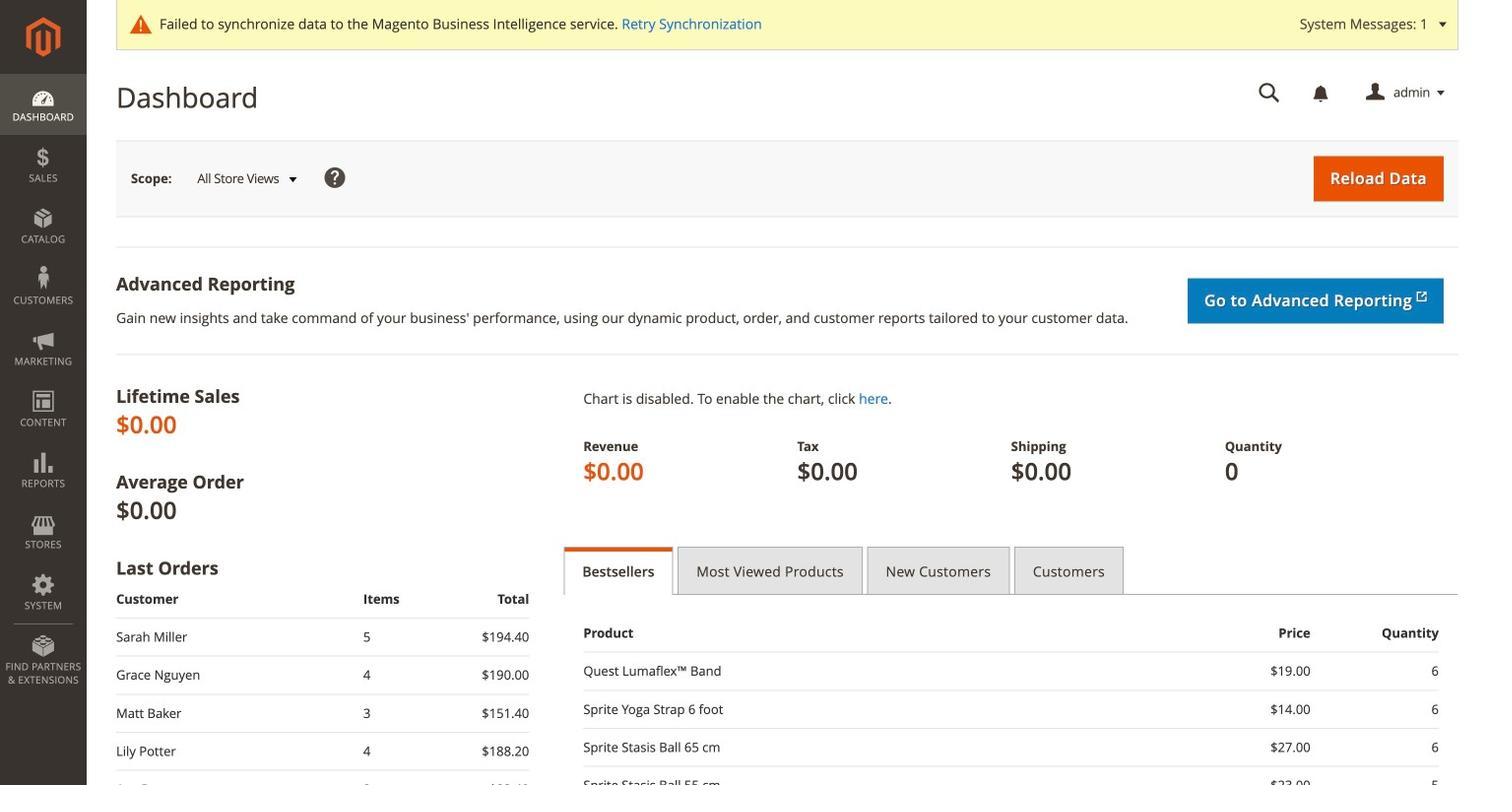 Task type: locate. For each thing, give the bounding box(es) containing it.
tab list
[[564, 547, 1459, 595]]

None text field
[[1245, 76, 1294, 110]]

magento admin panel image
[[26, 17, 61, 57]]

menu bar
[[0, 74, 87, 697]]



